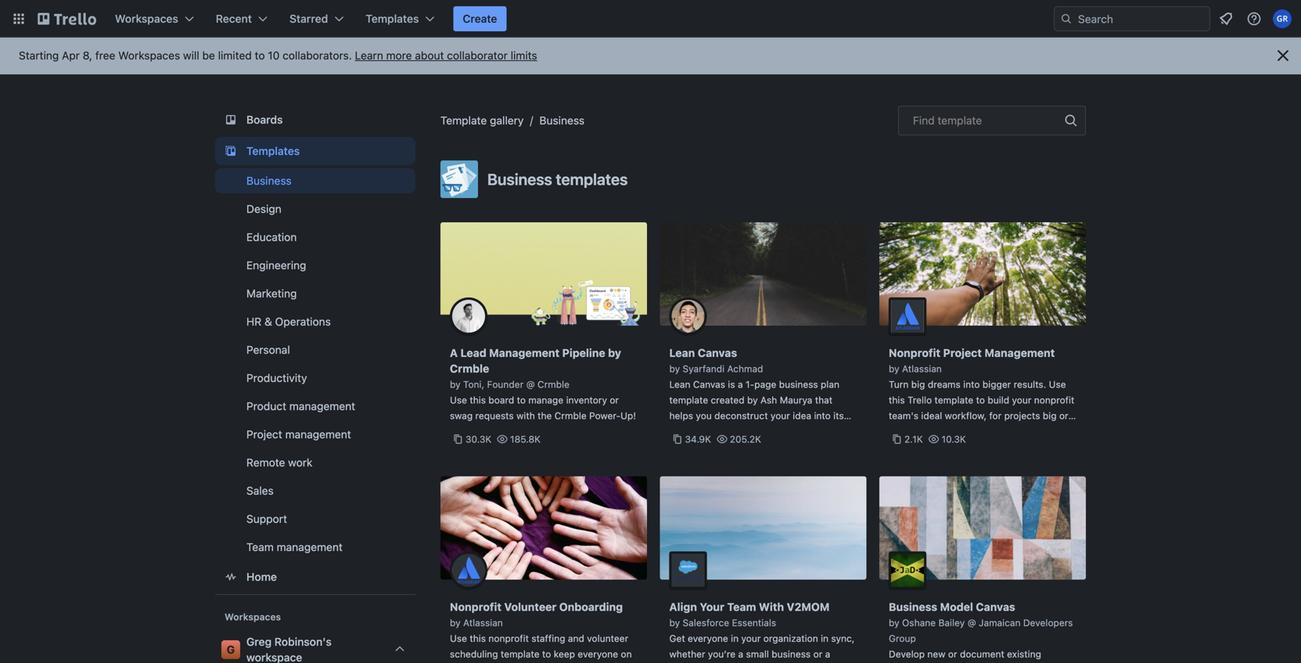 Task type: locate. For each thing, give the bounding box(es) containing it.
0 vertical spatial business link
[[540, 114, 585, 127]]

crmble down inventory
[[555, 410, 587, 421]]

everyone inside nonprofit volunteer onboarding by atlassian use this nonprofit staffing and volunteer scheduling template to keep everyone o
[[578, 649, 619, 660]]

1 horizontal spatial @
[[968, 617, 977, 628]]

0 horizontal spatial management
[[489, 346, 560, 359]]

use for a lead management pipeline by crmble
[[450, 395, 467, 406]]

templates link
[[215, 137, 416, 165]]

0 vertical spatial @
[[527, 379, 535, 390]]

recent
[[216, 12, 252, 25]]

by inside nonprofit volunteer onboarding by atlassian use this nonprofit staffing and volunteer scheduling template to keep everyone o
[[450, 617, 461, 628]]

1 horizontal spatial into
[[964, 379, 981, 390]]

1 vertical spatial big
[[1043, 410, 1057, 421]]

185.8k
[[510, 434, 541, 445]]

0 vertical spatial big
[[912, 379, 926, 390]]

business link
[[540, 114, 585, 127], [215, 168, 416, 193]]

use right results.
[[1050, 379, 1067, 390]]

engineering link
[[215, 253, 416, 278]]

product management
[[247, 400, 356, 413]]

design
[[247, 202, 282, 215]]

to left build
[[977, 395, 986, 406]]

0 vertical spatial management
[[290, 400, 356, 413]]

0 vertical spatial a
[[738, 379, 743, 390]]

management
[[489, 346, 560, 359], [985, 346, 1056, 359]]

1 horizontal spatial your
[[771, 410, 791, 421]]

1 horizontal spatial templates
[[366, 12, 419, 25]]

by inside nonprofit project management by atlassian turn big dreams into bigger results. use this trello template to build your nonprofit team's ideal workflow, for projects big or small.
[[889, 363, 900, 374]]

this down turn
[[889, 395, 906, 406]]

0 horizontal spatial everyone
[[578, 649, 619, 660]]

the
[[538, 410, 552, 421]]

workspaces up the free at the top of the page
[[115, 12, 178, 25]]

plan
[[821, 379, 840, 390]]

deconstruct
[[715, 410, 768, 421]]

oshane bailey @ jamaican developers group image
[[889, 552, 927, 589]]

1 vertical spatial business link
[[215, 168, 416, 193]]

template up helps
[[670, 395, 709, 406]]

atlassian inside nonprofit volunteer onboarding by atlassian use this nonprofit staffing and volunteer scheduling template to keep everyone o
[[463, 617, 503, 628]]

1 vertical spatial @
[[968, 617, 977, 628]]

in
[[731, 633, 739, 644], [821, 633, 829, 644]]

management inside nonprofit project management by atlassian turn big dreams into bigger results. use this trello template to build your nonprofit team's ideal workflow, for projects big or small.
[[985, 346, 1056, 359]]

workspaces down workspaces 'dropdown button'
[[118, 49, 180, 62]]

business link up design link
[[215, 168, 416, 193]]

to inside nonprofit project management by atlassian turn big dreams into bigger results. use this trello template to build your nonprofit team's ideal workflow, for projects big or small.
[[977, 395, 986, 406]]

1 vertical spatial management
[[285, 428, 351, 441]]

results.
[[1014, 379, 1047, 390]]

1 horizontal spatial project
[[944, 346, 982, 359]]

atlassian inside nonprofit project management by atlassian turn big dreams into bigger results. use this trello template to build your nonprofit team's ideal workflow, for projects big or small.
[[903, 363, 942, 374]]

atlassian
[[903, 363, 942, 374], [463, 617, 503, 628]]

management inside a lead management pipeline by crmble by toni, founder @ crmble use this board to manage inventory or swag requests with the crmble power-up!
[[489, 346, 560, 359]]

1 horizontal spatial in
[[821, 633, 829, 644]]

into
[[964, 379, 981, 390], [815, 410, 831, 421]]

lean up syarfandi in the bottom right of the page
[[670, 346, 695, 359]]

apr
[[62, 49, 80, 62]]

team
[[247, 541, 274, 553], [728, 600, 757, 613]]

management for project
[[985, 346, 1056, 359]]

1 management from the left
[[489, 346, 560, 359]]

1 vertical spatial nonprofit
[[489, 633, 529, 644]]

hr & operations link
[[215, 309, 416, 334]]

1 horizontal spatial big
[[1043, 410, 1057, 421]]

your up projects
[[1013, 395, 1032, 406]]

template right the find
[[938, 114, 983, 127]]

is
[[728, 379, 736, 390]]

by inside business model canvas by oshane bailey @ jamaican developers group develop new or document existing
[[889, 617, 900, 628]]

2 horizontal spatial your
[[1013, 395, 1032, 406]]

1 vertical spatial use
[[450, 395, 467, 406]]

management up results.
[[985, 346, 1056, 359]]

2 management from the left
[[985, 346, 1056, 359]]

2 vertical spatial canvas
[[977, 600, 1016, 613]]

business up oshane
[[889, 600, 938, 613]]

big up trello
[[912, 379, 926, 390]]

management up "founder"
[[489, 346, 560, 359]]

create button
[[454, 6, 507, 31]]

1 vertical spatial atlassian image
[[450, 552, 488, 589]]

lead
[[461, 346, 487, 359]]

your down ash
[[771, 410, 791, 421]]

0 horizontal spatial into
[[815, 410, 831, 421]]

project management link
[[215, 422, 416, 447]]

toni, founder @ crmble image
[[450, 297, 488, 335]]

templates down boards
[[247, 144, 300, 157]]

atlassian for project
[[903, 363, 942, 374]]

by up group
[[889, 617, 900, 628]]

product
[[247, 400, 287, 413]]

0 horizontal spatial your
[[742, 633, 761, 644]]

remote work
[[247, 456, 313, 469]]

0 vertical spatial project
[[944, 346, 982, 359]]

template down staffing
[[501, 649, 540, 660]]

or right projects
[[1060, 410, 1069, 421]]

0 vertical spatial nonprofit
[[889, 346, 941, 359]]

this for crmble
[[470, 395, 486, 406]]

template inside nonprofit project management by atlassian turn big dreams into bigger results. use this trello template to build your nonprofit team's ideal workflow, for projects big or small.
[[935, 395, 974, 406]]

business down gallery
[[488, 170, 553, 188]]

@ right bailey
[[968, 617, 977, 628]]

atlassian for volunteer
[[463, 617, 503, 628]]

gallery
[[490, 114, 524, 127]]

1 vertical spatial business
[[772, 649, 811, 660]]

0 vertical spatial business
[[780, 379, 819, 390]]

by down 1-
[[748, 395, 758, 406]]

canvas up jamaican
[[977, 600, 1016, 613]]

workspaces
[[115, 12, 178, 25], [118, 49, 180, 62], [225, 611, 281, 622]]

template
[[938, 114, 983, 127], [670, 395, 709, 406], [935, 395, 974, 406], [501, 649, 540, 660]]

0 horizontal spatial in
[[731, 633, 739, 644]]

management down product management link
[[285, 428, 351, 441]]

engineering
[[247, 259, 306, 272]]

crmble up manage
[[538, 379, 570, 390]]

1 horizontal spatial management
[[985, 346, 1056, 359]]

0 horizontal spatial nonprofit
[[489, 633, 529, 644]]

lean down syarfandi in the bottom right of the page
[[670, 379, 691, 390]]

0 vertical spatial team
[[247, 541, 274, 553]]

nonprofit
[[889, 346, 941, 359], [450, 600, 502, 613]]

2 a from the top
[[739, 649, 744, 660]]

template board image
[[222, 142, 240, 160]]

ash
[[761, 395, 778, 406]]

nonprofit up scheduling
[[450, 600, 502, 613]]

templates up more
[[366, 12, 419, 25]]

big
[[912, 379, 926, 390], [1043, 410, 1057, 421]]

key
[[670, 426, 685, 437]]

your inside align your team with v2mom by salesforce essentials get everyone in your organization in sync, whether you're a small business or
[[742, 633, 761, 644]]

nonprofit inside nonprofit project management by atlassian turn big dreams into bigger results. use this trello template to build your nonprofit team's ideal workflow, for projects big or small.
[[1035, 395, 1075, 406]]

by up the get
[[670, 617, 680, 628]]

1 vertical spatial a
[[739, 649, 744, 660]]

1 horizontal spatial nonprofit
[[889, 346, 941, 359]]

search image
[[1061, 13, 1073, 25]]

a left small
[[739, 649, 744, 660]]

0 vertical spatial your
[[1013, 395, 1032, 406]]

to
[[255, 49, 265, 62], [517, 395, 526, 406], [977, 395, 986, 406], [543, 649, 551, 660]]

this
[[470, 395, 486, 406], [889, 395, 906, 406], [470, 633, 486, 644]]

atlassian image
[[889, 297, 927, 335], [450, 552, 488, 589]]

starred
[[290, 12, 328, 25]]

1 horizontal spatial everyone
[[688, 633, 729, 644]]

2 vertical spatial use
[[450, 633, 467, 644]]

lean
[[670, 346, 695, 359], [670, 379, 691, 390]]

canvas down syarfandi in the bottom right of the page
[[694, 379, 726, 390]]

workspaces up the greg
[[225, 611, 281, 622]]

into down that
[[815, 410, 831, 421]]

achmad
[[728, 363, 764, 374]]

2 vertical spatial your
[[742, 633, 761, 644]]

business right gallery
[[540, 114, 585, 127]]

nonprofit down results.
[[1035, 395, 1075, 406]]

crmble down lead
[[450, 362, 490, 375]]

0 horizontal spatial templates
[[247, 144, 300, 157]]

1 vertical spatial project
[[247, 428, 282, 441]]

10.3k
[[942, 434, 967, 445]]

requests
[[476, 410, 514, 421]]

a right is
[[738, 379, 743, 390]]

or inside a lead management pipeline by crmble by toni, founder @ crmble use this board to manage inventory or swag requests with the crmble power-up!
[[610, 395, 619, 406]]

your down essentials
[[742, 633, 761, 644]]

business up maurya
[[780, 379, 819, 390]]

0 horizontal spatial nonprofit
[[450, 600, 502, 613]]

a
[[738, 379, 743, 390], [739, 649, 744, 660]]

templates
[[556, 170, 628, 188]]

dreams
[[928, 379, 961, 390]]

1 horizontal spatial team
[[728, 600, 757, 613]]

business model canvas by oshane bailey @ jamaican developers group develop new or document existing
[[889, 600, 1074, 663]]

or down the organization
[[814, 649, 823, 660]]

board image
[[222, 110, 240, 129]]

primary element
[[0, 0, 1302, 38]]

by inside align your team with v2mom by salesforce essentials get everyone in your organization in sync, whether you're a small business or
[[670, 617, 680, 628]]

get
[[670, 633, 686, 644]]

1 vertical spatial your
[[771, 410, 791, 421]]

or right new
[[949, 649, 958, 660]]

a inside align your team with v2mom by salesforce essentials get everyone in your organization in sync, whether you're a small business or
[[739, 649, 744, 660]]

crmble
[[450, 362, 490, 375], [538, 379, 570, 390], [555, 410, 587, 421]]

management down productivity link
[[290, 400, 356, 413]]

personal link
[[215, 337, 416, 362]]

template gallery link
[[441, 114, 524, 127]]

team's
[[889, 410, 919, 421]]

1 horizontal spatial nonprofit
[[1035, 395, 1075, 406]]

project inside nonprofit project management by atlassian turn big dreams into bigger results. use this trello template to build your nonprofit team's ideal workflow, for projects big or small.
[[944, 346, 982, 359]]

atlassian image for nonprofit project management
[[889, 297, 927, 335]]

essentials
[[732, 617, 777, 628]]

0 vertical spatial templates
[[366, 12, 419, 25]]

everyone down 'salesforce'
[[688, 633, 729, 644]]

templates
[[366, 12, 419, 25], [247, 144, 300, 157]]

0 vertical spatial use
[[1050, 379, 1067, 390]]

nonprofit inside nonprofit project management by atlassian turn big dreams into bigger results. use this trello template to build your nonprofit team's ideal workflow, for projects big or small.
[[889, 346, 941, 359]]

team up essentials
[[728, 600, 757, 613]]

nonprofit up scheduling
[[489, 633, 529, 644]]

management down support link
[[277, 541, 343, 553]]

learn more about collaborator limits link
[[355, 49, 538, 62]]

10
[[268, 49, 280, 62]]

1 vertical spatial everyone
[[578, 649, 619, 660]]

by up turn
[[889, 363, 900, 374]]

in left sync,
[[821, 633, 829, 644]]

use inside nonprofit project management by atlassian turn big dreams into bigger results. use this trello template to build your nonprofit team's ideal workflow, for projects big or small.
[[1050, 379, 1067, 390]]

@ up manage
[[527, 379, 535, 390]]

will
[[183, 49, 199, 62]]

use
[[1050, 379, 1067, 390], [450, 395, 467, 406], [450, 633, 467, 644]]

0 vertical spatial everyone
[[688, 633, 729, 644]]

everyone down the volunteer
[[578, 649, 619, 660]]

trello
[[908, 395, 933, 406]]

jamaican
[[979, 617, 1021, 628]]

1 vertical spatial crmble
[[538, 379, 570, 390]]

this down toni,
[[470, 395, 486, 406]]

2 vertical spatial management
[[277, 541, 343, 553]]

business link right gallery
[[540, 114, 585, 127]]

0 vertical spatial nonprofit
[[1035, 395, 1075, 406]]

2 lean from the top
[[670, 379, 691, 390]]

template inside nonprofit volunteer onboarding by atlassian use this nonprofit staffing and volunteer scheduling template to keep everyone o
[[501, 649, 540, 660]]

template
[[441, 114, 487, 127]]

productivity
[[247, 371, 307, 384]]

0 vertical spatial atlassian image
[[889, 297, 927, 335]]

a lead management pipeline by crmble by toni, founder @ crmble use this board to manage inventory or swag requests with the crmble power-up!
[[450, 346, 636, 421]]

big right projects
[[1043, 410, 1057, 421]]

atlassian up dreams
[[903, 363, 942, 374]]

management for team management
[[277, 541, 343, 553]]

oshane
[[903, 617, 936, 628]]

0 horizontal spatial atlassian
[[463, 617, 503, 628]]

about
[[415, 49, 444, 62]]

up!
[[621, 410, 636, 421]]

1 vertical spatial lean
[[670, 379, 691, 390]]

0 horizontal spatial big
[[912, 379, 926, 390]]

inventory
[[566, 395, 607, 406]]

0 notifications image
[[1217, 9, 1236, 28]]

this inside a lead management pipeline by crmble by toni, founder @ crmble use this board to manage inventory or swag requests with the crmble power-up!
[[470, 395, 486, 406]]

canvas up syarfandi in the bottom right of the page
[[698, 346, 738, 359]]

or inside nonprofit project management by atlassian turn big dreams into bigger results. use this trello template to build your nonprofit team's ideal workflow, for projects big or small.
[[1060, 410, 1069, 421]]

nonprofit inside nonprofit volunteer onboarding by atlassian use this nonprofit staffing and volunteer scheduling template to keep everyone o
[[450, 600, 502, 613]]

collaborator
[[447, 49, 508, 62]]

0 vertical spatial into
[[964, 379, 981, 390]]

back to home image
[[38, 6, 96, 31]]

or
[[610, 395, 619, 406], [1060, 410, 1069, 421], [814, 649, 823, 660], [949, 649, 958, 660]]

0 vertical spatial atlassian
[[903, 363, 942, 374]]

remote work link
[[215, 450, 416, 475]]

team down support
[[247, 541, 274, 553]]

1 a from the top
[[738, 379, 743, 390]]

0 vertical spatial lean
[[670, 346, 695, 359]]

templates inside popup button
[[366, 12, 419, 25]]

0 vertical spatial workspaces
[[115, 12, 178, 25]]

use inside a lead management pipeline by crmble by toni, founder @ crmble use this board to manage inventory or swag requests with the crmble power-up!
[[450, 395, 467, 406]]

use up swag
[[450, 395, 467, 406]]

into left bigger on the right of page
[[964, 379, 981, 390]]

to down staffing
[[543, 649, 551, 660]]

1 in from the left
[[731, 633, 739, 644]]

2 vertical spatial crmble
[[555, 410, 587, 421]]

scheduling
[[450, 649, 498, 660]]

project up dreams
[[944, 346, 982, 359]]

pipeline
[[563, 346, 606, 359]]

1 vertical spatial nonprofit
[[450, 600, 502, 613]]

1 vertical spatial team
[[728, 600, 757, 613]]

or up power-
[[610, 395, 619, 406]]

nonprofit
[[1035, 395, 1075, 406], [489, 633, 529, 644]]

use up scheduling
[[450, 633, 467, 644]]

this inside nonprofit project management by atlassian turn big dreams into bigger results. use this trello template to build your nonprofit team's ideal workflow, for projects big or small.
[[889, 395, 906, 406]]

1 vertical spatial into
[[815, 410, 831, 421]]

1 horizontal spatial atlassian
[[903, 363, 942, 374]]

by left syarfandi in the bottom right of the page
[[670, 363, 680, 374]]

in up you're
[[731, 633, 739, 644]]

1 vertical spatial atlassian
[[463, 617, 503, 628]]

by up scheduling
[[450, 617, 461, 628]]

0 horizontal spatial @
[[527, 379, 535, 390]]

create
[[463, 12, 497, 25]]

template down dreams
[[935, 395, 974, 406]]

workspace
[[247, 651, 302, 663]]

starred button
[[280, 6, 353, 31]]

this up scheduling
[[470, 633, 486, 644]]

into inside lean canvas by syarfandi achmad lean canvas is a 1-page business plan template created by ash maurya that helps you deconstruct your idea into its key assumptions.
[[815, 410, 831, 421]]

nonprofit up turn
[[889, 346, 941, 359]]

you're
[[708, 649, 736, 660]]

management for project management
[[285, 428, 351, 441]]

business down the organization
[[772, 649, 811, 660]]

sync,
[[832, 633, 855, 644]]

project up remote at the left
[[247, 428, 282, 441]]

greg
[[247, 635, 272, 648]]

atlassian up scheduling
[[463, 617, 503, 628]]

@ inside business model canvas by oshane bailey @ jamaican developers group develop new or document existing
[[968, 617, 977, 628]]

team management
[[247, 541, 343, 553]]

0 horizontal spatial atlassian image
[[450, 552, 488, 589]]

collaborators.
[[283, 49, 352, 62]]

1 horizontal spatial atlassian image
[[889, 297, 927, 335]]

to up with
[[517, 395, 526, 406]]



Task type: vqa. For each thing, say whether or not it's contained in the screenshot.
rightmost 'Template'
no



Task type: describe. For each thing, give the bounding box(es) containing it.
be
[[202, 49, 215, 62]]

remote
[[247, 456, 285, 469]]

business templates
[[488, 170, 628, 188]]

nonprofit for volunteer
[[450, 600, 502, 613]]

develop
[[889, 649, 925, 660]]

greg robinson (gregrobinson96) image
[[1274, 9, 1293, 28]]

canvas inside business model canvas by oshane bailey @ jamaican developers group develop new or document existing
[[977, 600, 1016, 613]]

home
[[247, 570, 277, 583]]

nonprofit for project
[[889, 346, 941, 359]]

34.9k
[[685, 434, 712, 445]]

template inside lean canvas by syarfandi achmad lean canvas is a 1-page business plan template created by ash maurya that helps you deconstruct your idea into its key assumptions.
[[670, 395, 709, 406]]

helps
[[670, 410, 694, 421]]

support link
[[215, 507, 416, 532]]

2.1k
[[905, 434, 924, 445]]

idea
[[793, 410, 812, 421]]

with
[[517, 410, 535, 421]]

0 horizontal spatial team
[[247, 541, 274, 553]]

1-
[[746, 379, 755, 390]]

volunteer
[[505, 600, 557, 613]]

boards
[[247, 113, 283, 126]]

manage
[[529, 395, 564, 406]]

product management link
[[215, 394, 416, 419]]

1 lean from the top
[[670, 346, 695, 359]]

recent button
[[207, 6, 277, 31]]

or inside business model canvas by oshane bailey @ jamaican developers group develop new or document existing
[[949, 649, 958, 660]]

to inside nonprofit volunteer onboarding by atlassian use this nonprofit staffing and volunteer scheduling template to keep everyone o
[[543, 649, 551, 660]]

templates button
[[356, 6, 444, 31]]

to inside a lead management pipeline by crmble by toni, founder @ crmble use this board to manage inventory or swag requests with the crmble power-up!
[[517, 395, 526, 406]]

everyone inside align your team with v2mom by salesforce essentials get everyone in your organization in sync, whether you're a small business or
[[688, 633, 729, 644]]

your inside nonprofit project management by atlassian turn big dreams into bigger results. use this trello template to build your nonprofit team's ideal workflow, for projects big or small.
[[1013, 395, 1032, 406]]

Find template field
[[899, 106, 1087, 135]]

this for turn
[[889, 395, 906, 406]]

small.
[[889, 426, 915, 437]]

starting apr 8, free workspaces will be limited to 10 collaborators. learn more about collaborator limits
[[19, 49, 538, 62]]

you
[[696, 410, 712, 421]]

maurya
[[780, 395, 813, 406]]

find
[[914, 114, 935, 127]]

education link
[[215, 225, 416, 250]]

personal
[[247, 343, 290, 356]]

limited
[[218, 49, 252, 62]]

design link
[[215, 196, 416, 222]]

8,
[[83, 49, 92, 62]]

this inside nonprofit volunteer onboarding by atlassian use this nonprofit staffing and volunteer scheduling template to keep everyone o
[[470, 633, 486, 644]]

find template
[[914, 114, 983, 127]]

management for lead
[[489, 346, 560, 359]]

business icon image
[[441, 160, 478, 198]]

onboarding
[[560, 600, 623, 613]]

205.2k
[[730, 434, 762, 445]]

2 in from the left
[[821, 633, 829, 644]]

group
[[889, 633, 917, 644]]

1 vertical spatial canvas
[[694, 379, 726, 390]]

sales
[[247, 484, 274, 497]]

document
[[961, 649, 1005, 660]]

sales link
[[215, 478, 416, 503]]

1 vertical spatial workspaces
[[118, 49, 180, 62]]

into inside nonprofit project management by atlassian turn big dreams into bigger results. use this trello template to build your nonprofit team's ideal workflow, for projects big or small.
[[964, 379, 981, 390]]

swag
[[450, 410, 473, 421]]

bailey
[[939, 617, 965, 628]]

Search field
[[1073, 7, 1210, 31]]

created
[[711, 395, 745, 406]]

model
[[941, 600, 974, 613]]

small
[[746, 649, 769, 660]]

page
[[755, 379, 777, 390]]

atlassian image for nonprofit volunteer onboarding
[[450, 552, 488, 589]]

salesforce essentials image
[[670, 552, 707, 589]]

free
[[95, 49, 115, 62]]

starting
[[19, 49, 59, 62]]

by right pipeline
[[608, 346, 622, 359]]

and
[[568, 633, 585, 644]]

projects
[[1005, 410, 1041, 421]]

use for nonprofit project management
[[1050, 379, 1067, 390]]

with
[[759, 600, 785, 613]]

home link
[[215, 563, 416, 591]]

turn
[[889, 379, 909, 390]]

greg robinson's workspace
[[247, 635, 332, 663]]

to left 10
[[255, 49, 265, 62]]

v2mom
[[787, 600, 830, 613]]

@ inside a lead management pipeline by crmble by toni, founder @ crmble use this board to manage inventory or swag requests with the crmble power-up!
[[527, 379, 535, 390]]

0 vertical spatial crmble
[[450, 362, 490, 375]]

limits
[[511, 49, 538, 62]]

0 horizontal spatial business link
[[215, 168, 416, 193]]

align
[[670, 600, 698, 613]]

0 vertical spatial canvas
[[698, 346, 738, 359]]

for
[[990, 410, 1002, 421]]

developers
[[1024, 617, 1074, 628]]

1 vertical spatial templates
[[247, 144, 300, 157]]

education
[[247, 231, 297, 243]]

nonprofit inside nonprofit volunteer onboarding by atlassian use this nonprofit staffing and volunteer scheduling template to keep everyone o
[[489, 633, 529, 644]]

syarfandi achmad image
[[670, 297, 707, 335]]

or inside align your team with v2mom by salesforce essentials get everyone in your organization in sync, whether you're a small business or
[[814, 649, 823, 660]]

nonprofit project management by atlassian turn big dreams into bigger results. use this trello template to build your nonprofit team's ideal workflow, for projects big or small.
[[889, 346, 1075, 437]]

align your team with v2mom by salesforce essentials get everyone in your organization in sync, whether you're a small business or 
[[670, 600, 855, 663]]

your
[[700, 600, 725, 613]]

operations
[[275, 315, 331, 328]]

business up design
[[247, 174, 292, 187]]

nonprofit volunteer onboarding by atlassian use this nonprofit staffing and volunteer scheduling template to keep everyone o
[[450, 600, 632, 663]]

1 horizontal spatial business link
[[540, 114, 585, 127]]

that
[[816, 395, 833, 406]]

a inside lean canvas by syarfandi achmad lean canvas is a 1-page business plan template created by ash maurya that helps you deconstruct your idea into its key assumptions.
[[738, 379, 743, 390]]

team inside align your team with v2mom by salesforce essentials get everyone in your organization in sync, whether you're a small business or
[[728, 600, 757, 613]]

use inside nonprofit volunteer onboarding by atlassian use this nonprofit staffing and volunteer scheduling template to keep everyone o
[[450, 633, 467, 644]]

open information menu image
[[1247, 11, 1263, 27]]

staffing
[[532, 633, 566, 644]]

learn
[[355, 49, 383, 62]]

by left toni,
[[450, 379, 461, 390]]

business inside business model canvas by oshane bailey @ jamaican developers group develop new or document existing
[[889, 600, 938, 613]]

0 horizontal spatial project
[[247, 428, 282, 441]]

30.3k
[[466, 434, 492, 445]]

ideal
[[922, 410, 943, 421]]

business inside lean canvas by syarfandi achmad lean canvas is a 1-page business plan template created by ash maurya that helps you deconstruct your idea into its key assumptions.
[[780, 379, 819, 390]]

g
[[227, 643, 235, 656]]

bigger
[[983, 379, 1012, 390]]

robinson's
[[275, 635, 332, 648]]

support
[[247, 512, 287, 525]]

&
[[265, 315, 272, 328]]

toni,
[[463, 379, 485, 390]]

your inside lean canvas by syarfandi achmad lean canvas is a 1-page business plan template created by ash maurya that helps you deconstruct your idea into its key assumptions.
[[771, 410, 791, 421]]

boards link
[[215, 106, 416, 134]]

home image
[[222, 568, 240, 586]]

business inside align your team with v2mom by salesforce essentials get everyone in your organization in sync, whether you're a small business or
[[772, 649, 811, 660]]

founder
[[487, 379, 524, 390]]

marketing link
[[215, 281, 416, 306]]

management for product management
[[290, 400, 356, 413]]

workspaces inside 'dropdown button'
[[115, 12, 178, 25]]

template inside field
[[938, 114, 983, 127]]

2 vertical spatial workspaces
[[225, 611, 281, 622]]

lean canvas by syarfandi achmad lean canvas is a 1-page business plan template created by ash maurya that helps you deconstruct your idea into its key assumptions.
[[670, 346, 844, 437]]

marketing
[[247, 287, 297, 300]]

workflow,
[[945, 410, 987, 421]]



